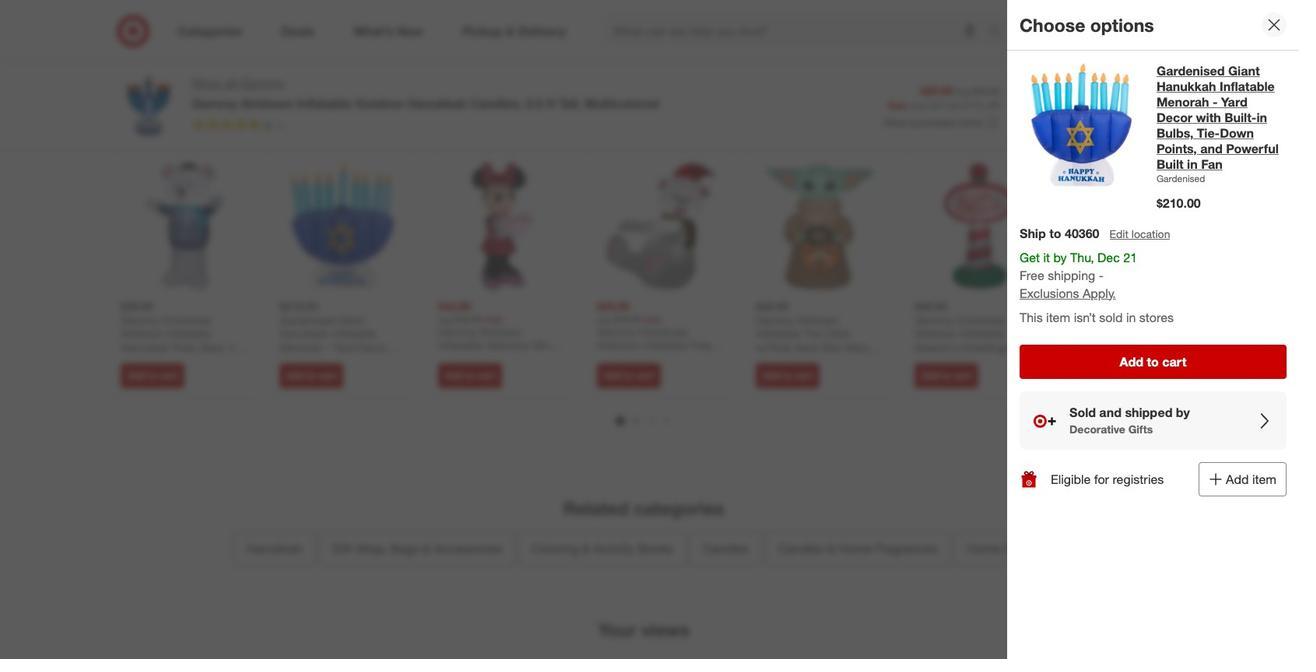 Task type: locate. For each thing, give the bounding box(es) containing it.
candles right the candles link
[[778, 542, 824, 557]]

$56.99
[[455, 313, 483, 325]]

$39.99
[[121, 300, 153, 313], [756, 300, 789, 313], [614, 313, 642, 325]]

0 horizontal spatial polar
[[173, 340, 198, 354]]

2 candles from the left
[[778, 542, 824, 557]]

21
[[1124, 250, 1138, 266]]

tall,
[[559, 96, 582, 111], [505, 352, 523, 365], [653, 352, 671, 365], [1130, 352, 1147, 365], [121, 354, 138, 367], [784, 354, 802, 367], [943, 354, 961, 367]]

w/treat
[[756, 340, 792, 354]]

1 vertical spatial yard
[[333, 340, 354, 354]]

child
[[825, 327, 850, 340]]

0 horizontal spatial bear,
[[201, 340, 225, 354]]

add for $24.99 reg $29.99 sale gemmy christmas airblown inflatable polar bear, 3.5 ft tall, multi
[[1081, 370, 1099, 381]]

bear, down isn't
[[1074, 352, 1098, 365]]

thu,
[[1071, 250, 1095, 266]]

0 vertical spatial bulbs,
[[1157, 125, 1194, 141]]

candles
[[703, 542, 749, 557], [778, 542, 824, 557]]

0 horizontal spatial decor
[[357, 340, 387, 354]]

$29.99 for $39.99
[[597, 300, 630, 313]]

cart for $42.99 reg $56.99 sale gemmy airblown inflatable valentine minnie mouse, 3.5 ft tall, red
[[477, 370, 496, 381]]

2 home from the left
[[968, 542, 1001, 557]]

ft inside the $39.99 gemmy airblown inflatable the child w/treat sack star wars, 3.5 ft tall, brown
[[774, 354, 781, 367]]

built-
[[1225, 110, 1257, 125], [303, 354, 329, 367]]

1 horizontal spatial powerful
[[1227, 141, 1279, 157]]

0 horizontal spatial powerful
[[280, 381, 322, 395]]

and inside the sold and shipped by decorative gifts
[[1100, 405, 1122, 421]]

1 horizontal spatial points,
[[1157, 141, 1198, 157]]

0 horizontal spatial item
[[1047, 310, 1071, 325]]

sale inside '$42.99 reg $56.99 sale gemmy airblown inflatable valentine minnie mouse, 3.5 ft tall, red'
[[485, 313, 504, 325]]

4
[[228, 340, 234, 354]]

hanukkah
[[1157, 79, 1217, 94], [408, 96, 467, 111], [280, 327, 329, 340], [121, 340, 170, 354], [247, 542, 303, 557]]

0 vertical spatial decor
[[1157, 110, 1193, 125]]

0 vertical spatial points,
[[1157, 141, 1198, 157]]

2 & from the left
[[583, 542, 590, 557]]

cart
[[1148, 98, 1172, 114], [1163, 355, 1187, 370], [160, 370, 178, 381], [318, 370, 337, 381], [477, 370, 496, 381], [636, 370, 654, 381], [795, 370, 813, 381], [954, 370, 972, 381], [1113, 370, 1131, 381]]

1 horizontal spatial &
[[583, 542, 590, 557]]

sale inside $29.99 reg $39.99 sale gemmy christmas airblown inflatable polar bear, 3.5 ft tall, multicolored
[[644, 313, 662, 325]]

item
[[1047, 310, 1071, 325], [1253, 472, 1277, 488]]

cart for $39.99 gemmy christmas airblown inflatable hanukkah polar bear, 4 ft tall, multicolored
[[160, 370, 178, 381]]

multi down the stores
[[1150, 352, 1174, 365]]

related categories
[[564, 497, 724, 519]]

1 vertical spatial and
[[347, 368, 365, 381]]

0 vertical spatial built
[[1157, 157, 1184, 172]]

0 horizontal spatial yard
[[333, 340, 354, 354]]

add for $29.99 gemmy christmas airblown inflatable season's greetings sign, 3.5 ft tall, multi
[[922, 370, 940, 381]]

menorah down the 10 link
[[1157, 94, 1210, 110]]

airblown inside shop all gemmy gemmy airblown inflatable outdoor hanukkah candles, 3.5 ft tall, multicolored
[[241, 96, 293, 111]]

3.5 inside the $39.99 gemmy airblown inflatable the child w/treat sack star wars, 3.5 ft tall, brown
[[756, 354, 771, 367]]

item inside button
[[1253, 472, 1277, 488]]

and inside the gardenised giant hanukkah inflatable menorah - yard decor with built-in bulbs, tie-down points, and powerful built in fan gardenised
[[1201, 141, 1223, 157]]

add to cart button for $210.00 gardenised giant hanukkah inflatable menorah - yard decor with built-in bulbs, tie- down points, and powerful built in fan
[[280, 363, 344, 388]]

0 vertical spatial built-
[[1225, 110, 1257, 125]]

sponsored
[[1143, 87, 1189, 99]]

polar left 4
[[173, 340, 198, 354]]

search
[[981, 25, 1019, 40]]

2 horizontal spatial bear,
[[1074, 352, 1098, 365]]

$29.99 reg $39.99 sale gemmy christmas airblown inflatable polar bear, 3.5 ft tall, multicolored
[[597, 300, 715, 379]]

2 horizontal spatial $39.99
[[756, 300, 789, 313]]

reg for gemmy christmas airblown inflatable polar bear, 3.5 ft tall, multicolored
[[597, 313, 611, 325]]

0 vertical spatial menorah
[[1157, 94, 1210, 110]]

1 vertical spatial giant
[[339, 313, 365, 326]]

1 horizontal spatial menorah
[[1157, 94, 1210, 110]]

1 horizontal spatial home
[[968, 542, 1001, 557]]

$210.00 inside choose options dialog
[[1157, 196, 1201, 211]]

tall, inside shop all gemmy gemmy airblown inflatable outdoor hanukkah candles, 3.5 ft tall, multicolored
[[559, 96, 582, 111]]

apply.
[[1083, 286, 1117, 301]]

eligible
[[1051, 472, 1091, 487]]

fan
[[1202, 157, 1223, 172], [362, 381, 379, 395]]

1 horizontal spatial and
[[1100, 405, 1122, 421]]

0 horizontal spatial fan
[[362, 381, 379, 395]]

airblown
[[241, 96, 293, 111], [797, 313, 840, 326], [480, 325, 522, 338], [121, 327, 163, 340], [915, 327, 957, 340], [597, 339, 640, 352], [1074, 339, 1116, 352]]

2 horizontal spatial polar
[[1167, 339, 1192, 352]]

1 horizontal spatial fan
[[1202, 157, 1223, 172]]

2 horizontal spatial decor
[[1157, 110, 1193, 125]]

3.5
[[526, 96, 543, 111], [477, 352, 492, 365], [625, 352, 640, 365], [1101, 352, 1117, 365], [756, 354, 771, 367], [915, 354, 930, 367]]

0 horizontal spatial -
[[326, 340, 330, 354]]

0 vertical spatial item
[[1047, 310, 1071, 325]]

reg inside $24.99 reg $29.99 sale gemmy christmas airblown inflatable polar bear, 3.5 ft tall, multi
[[1074, 313, 1088, 325]]

multi down greetings
[[964, 354, 988, 367]]

3.5 inside $29.99 gemmy christmas airblown inflatable season's greetings sign, 3.5 ft tall, multi
[[915, 354, 930, 367]]

hanukkah inside "$39.99 gemmy christmas airblown inflatable hanukkah polar bear, 4 ft tall, multicolored"
[[121, 340, 170, 354]]

item for add
[[1253, 472, 1277, 488]]

online
[[958, 116, 983, 128]]

2 vertical spatial and
[[1100, 405, 1122, 421]]

christmas inside "$39.99 gemmy christmas airblown inflatable hanukkah polar bear, 4 ft tall, multicolored"
[[162, 313, 212, 326]]

1 vertical spatial -
[[326, 340, 330, 354]]

gardenised giant hanukkah inflatable menorah - yard decor with built-in bulbs, tie-down points, and powerful built in fan image
[[1020, 63, 1145, 188], [280, 163, 407, 290]]

0 horizontal spatial built
[[325, 381, 347, 395]]

tie- inside '$210.00 gardenised giant hanukkah inflatable menorah - yard decor with built-in bulbs, tie- down points, and powerful built in fan'
[[374, 354, 393, 367]]

by
[[1054, 250, 1067, 266], [1177, 405, 1191, 421]]

1 horizontal spatial bulbs,
[[1157, 125, 1194, 141]]

polar for gemmy christmas airblown inflatable polar bear, 3.5 ft tall, multi
[[1167, 339, 1192, 352]]

1 horizontal spatial multi
[[1150, 352, 1174, 365]]

inflatable inside $29.99 gemmy christmas airblown inflatable season's greetings sign, 3.5 ft tall, multi
[[961, 327, 1005, 340]]

multicolored
[[585, 96, 659, 111], [142, 354, 202, 367], [597, 366, 658, 379]]

gardenised inside '$210.00 gardenised giant hanukkah inflatable menorah - yard decor with built-in bulbs, tie- down points, and powerful built in fan'
[[280, 313, 336, 326]]

built inside '$210.00 gardenised giant hanukkah inflatable menorah - yard decor with built-in bulbs, tie- down points, and powerful built in fan'
[[325, 381, 347, 395]]

reg
[[956, 85, 970, 97], [438, 313, 452, 325], [597, 313, 611, 325], [1074, 313, 1088, 325]]

1 vertical spatial powerful
[[280, 381, 322, 395]]

1 horizontal spatial decor
[[1005, 542, 1038, 557]]

hanukkah inside '$210.00 gardenised giant hanukkah inflatable menorah - yard decor with built-in bulbs, tie- down points, and powerful built in fan'
[[280, 327, 329, 340]]

0 vertical spatial and
[[1201, 141, 1223, 157]]

to
[[1133, 98, 1145, 114], [1050, 226, 1062, 241], [1147, 355, 1159, 370], [148, 370, 157, 381], [307, 370, 316, 381], [466, 370, 475, 381], [625, 370, 634, 381], [783, 370, 792, 381], [942, 370, 951, 381], [1101, 370, 1110, 381]]

gemmy
[[241, 76, 284, 91], [192, 96, 237, 111], [121, 313, 159, 326], [756, 313, 794, 326], [915, 313, 953, 326], [438, 325, 477, 338], [597, 325, 636, 338], [1074, 325, 1112, 338]]

decor inside '$210.00 gardenised giant hanukkah inflatable menorah - yard decor with built-in bulbs, tie- down points, and powerful built in fan'
[[357, 340, 387, 354]]

giant inside the gardenised giant hanukkah inflatable menorah - yard decor with built-in bulbs, tie-down points, and powerful built in fan gardenised
[[1229, 63, 1261, 79]]

0 vertical spatial with
[[1197, 110, 1222, 125]]

bulbs,
[[1157, 125, 1194, 141], [340, 354, 371, 367]]

1 horizontal spatial gardenised giant hanukkah inflatable menorah - yard decor with built-in bulbs, tie-down points, and powerful built in fan image
[[1020, 63, 1145, 188]]

gardenised
[[1157, 63, 1225, 79], [1157, 173, 1206, 185], [280, 313, 336, 326]]

points,
[[1157, 141, 1198, 157], [311, 368, 343, 381]]

0 horizontal spatial gardenised giant hanukkah inflatable menorah - yard decor with built-in bulbs, tie-down points, and powerful built in fan image
[[280, 163, 407, 290]]

3.5 for $39.99 gemmy airblown inflatable the child w/treat sack star wars, 3.5 ft tall, brown
[[756, 354, 771, 367]]

1 horizontal spatial giant
[[1229, 63, 1261, 79]]

to for $39.99 gemmy airblown inflatable the child w/treat sack star wars, 3.5 ft tall, brown
[[783, 370, 792, 381]]

reg inside '$42.99 reg $56.99 sale gemmy airblown inflatable valentine minnie mouse, 3.5 ft tall, red'
[[438, 313, 452, 325]]

airblown inside $29.99 gemmy christmas airblown inflatable season's greetings sign, 3.5 ft tall, multi
[[915, 327, 957, 340]]

the
[[804, 327, 822, 340]]

polar inside "$39.99 gemmy christmas airblown inflatable hanukkah polar bear, 4 ft tall, multicolored"
[[173, 340, 198, 354]]

$29.99 inside $29.99 reg $39.99 sale gemmy christmas airblown inflatable polar bear, 3.5 ft tall, multicolored
[[597, 300, 630, 313]]

home inside home decor link
[[968, 542, 1001, 557]]

inflatable inside the gardenised giant hanukkah inflatable menorah - yard decor with built-in bulbs, tie-down points, and powerful built in fan gardenised
[[1220, 79, 1275, 94]]

$39.99 inside $29.99 reg $39.99 sale gemmy christmas airblown inflatable polar bear, 3.5 ft tall, multicolored
[[614, 313, 642, 325]]

3 & from the left
[[828, 542, 835, 557]]

down
[[1220, 125, 1255, 141], [280, 368, 308, 381]]

What can we help you find? suggestions appear below search field
[[604, 14, 992, 48]]

$42.99 reg $56.99 sale gemmy airblown inflatable valentine minnie mouse, 3.5 ft tall, red
[[438, 300, 566, 365]]

0 horizontal spatial and
[[347, 368, 365, 381]]

sale inside $24.99 reg $29.99 sale gemmy christmas airblown inflatable polar bear, 3.5 ft tall, multi
[[1121, 313, 1139, 325]]

candles down categories
[[703, 542, 749, 557]]

to for $42.99 reg $56.99 sale gemmy airblown inflatable valentine minnie mouse, 3.5 ft tall, red
[[466, 370, 475, 381]]

bear, right red
[[597, 352, 622, 365]]

$42.99
[[438, 300, 471, 313]]

add for $29.99 reg $39.99 sale gemmy christmas airblown inflatable polar bear, 3.5 ft tall, multicolored
[[604, 370, 622, 381]]

tall, inside '$42.99 reg $56.99 sale gemmy airblown inflatable valentine minnie mouse, 3.5 ft tall, red'
[[505, 352, 523, 365]]

0 vertical spatial by
[[1054, 250, 1067, 266]]

gemmy airblown inflatable the child w/treat sack star wars, 3.5 ft tall, brown image
[[756, 163, 884, 290]]

sack
[[795, 340, 819, 354]]

41
[[965, 100, 975, 112]]

gift wrap, bags & accessories
[[332, 542, 502, 557]]

0 horizontal spatial $210.00
[[280, 300, 318, 313]]

sold
[[1100, 310, 1123, 325]]

add to cart button
[[1095, 89, 1183, 123], [1020, 345, 1287, 380], [121, 363, 185, 388], [280, 363, 344, 388], [438, 363, 503, 388], [597, 363, 661, 388], [756, 363, 820, 388], [915, 363, 979, 388], [1074, 363, 1138, 388]]

$210.00 inside '$210.00 gardenised giant hanukkah inflatable menorah - yard decor with built-in bulbs, tie- down points, and powerful built in fan'
[[280, 300, 318, 313]]

1 horizontal spatial by
[[1177, 405, 1191, 421]]

bear, for gemmy christmas airblown inflatable polar bear, 3.5 ft tall, multi
[[1074, 352, 1098, 365]]

1 vertical spatial built-
[[303, 354, 329, 367]]

home right the fragrances at the bottom right of the page
[[968, 542, 1001, 557]]

0 horizontal spatial home
[[839, 542, 872, 557]]

when purchased online
[[884, 116, 983, 128]]

0 horizontal spatial &
[[423, 542, 431, 557]]

inflatable inside $24.99 reg $29.99 sale gemmy christmas airblown inflatable polar bear, 3.5 ft tall, multi
[[1119, 339, 1164, 352]]

menorah
[[1157, 94, 1210, 110], [280, 340, 323, 354]]

1 horizontal spatial candles
[[778, 542, 824, 557]]

to for $210.00 gardenised giant hanukkah inflatable menorah - yard decor with built-in bulbs, tie- down points, and powerful built in fan
[[307, 370, 316, 381]]

greetings
[[963, 340, 1010, 354]]

gemmy inside '$42.99 reg $56.99 sale gemmy airblown inflatable valentine minnie mouse, 3.5 ft tall, red'
[[438, 325, 477, 338]]

0 horizontal spatial multi
[[964, 354, 988, 367]]

points, inside '$210.00 gardenised giant hanukkah inflatable menorah - yard decor with built-in bulbs, tie- down points, and powerful built in fan'
[[311, 368, 343, 381]]

airblown inside $24.99 reg $29.99 sale gemmy christmas airblown inflatable polar bear, 3.5 ft tall, multi
[[1074, 339, 1116, 352]]

0 vertical spatial tie-
[[1198, 125, 1220, 141]]

1 horizontal spatial bear,
[[597, 352, 622, 365]]

0 vertical spatial -
[[1213, 94, 1218, 110]]

0 horizontal spatial points,
[[311, 368, 343, 381]]

1 horizontal spatial $210.00
[[1157, 196, 1201, 211]]

home left the fragrances at the bottom right of the page
[[839, 542, 872, 557]]

0 horizontal spatial with
[[280, 354, 300, 367]]

1 vertical spatial down
[[280, 368, 308, 381]]

polar down the stores
[[1167, 339, 1192, 352]]

with inside the gardenised giant hanukkah inflatable menorah - yard decor with built-in bulbs, tie-down points, and powerful built in fan gardenised
[[1197, 110, 1222, 125]]

$29.99 inside $29.99 gemmy christmas airblown inflatable season's greetings sign, 3.5 ft tall, multi
[[915, 300, 948, 313]]

free
[[1020, 268, 1045, 283]]

gemmy inside the $39.99 gemmy airblown inflatable the child w/treat sack star wars, 3.5 ft tall, brown
[[756, 313, 794, 326]]

1 vertical spatial fan
[[362, 381, 379, 395]]

item inside fulfillment region
[[1047, 310, 1071, 325]]

1 vertical spatial menorah
[[280, 340, 323, 354]]

0 vertical spatial powerful
[[1227, 141, 1279, 157]]

&
[[423, 542, 431, 557], [583, 542, 590, 557], [828, 542, 835, 557]]

home
[[839, 542, 872, 557], [968, 542, 1001, 557]]

10
[[1159, 16, 1167, 26]]

3.5 inside $29.99 reg $39.99 sale gemmy christmas airblown inflatable polar bear, 3.5 ft tall, multicolored
[[625, 352, 640, 365]]

2 horizontal spatial and
[[1201, 141, 1223, 157]]

choose options dialog
[[1008, 0, 1300, 660]]

gemmy inside $24.99 reg $29.99 sale gemmy christmas airblown inflatable polar bear, 3.5 ft tall, multi
[[1074, 325, 1112, 338]]

0 horizontal spatial by
[[1054, 250, 1067, 266]]

sale for gemmy christmas airblown inflatable polar bear, 3.5 ft tall, multicolored
[[644, 313, 662, 325]]

down inside the gardenised giant hanukkah inflatable menorah - yard decor with built-in bulbs, tie-down points, and powerful built in fan gardenised
[[1220, 125, 1255, 141]]

0 vertical spatial giant
[[1229, 63, 1261, 79]]

0 horizontal spatial $39.99
[[121, 300, 153, 313]]

3.5 for $24.99 reg $29.99 sale gemmy christmas airblown inflatable polar bear, 3.5 ft tall, multi
[[1101, 352, 1117, 365]]

add to cart button for $29.99 gemmy christmas airblown inflatable season's greetings sign, 3.5 ft tall, multi
[[915, 363, 979, 388]]

0 vertical spatial fan
[[1202, 157, 1223, 172]]

shop all gemmy gemmy airblown inflatable outdoor hanukkah candles, 3.5 ft tall, multicolored
[[192, 76, 659, 111]]

shipping
[[1048, 268, 1096, 283]]

1 horizontal spatial built-
[[1225, 110, 1257, 125]]

reg for gemmy christmas airblown inflatable polar bear, 3.5 ft tall, multi
[[1074, 313, 1088, 325]]

21.00
[[936, 100, 960, 112]]

$210.00
[[1157, 196, 1201, 211], [280, 300, 318, 313]]

built- inside '$210.00 gardenised giant hanukkah inflatable menorah - yard decor with built-in bulbs, tie- down points, and powerful built in fan'
[[303, 354, 329, 367]]

all
[[225, 76, 237, 91]]

off
[[987, 100, 998, 112]]

polar inside $29.99 reg $39.99 sale gemmy christmas airblown inflatable polar bear, 3.5 ft tall, multicolored
[[690, 339, 715, 352]]

reg inside $29.99 reg $39.99 sale gemmy christmas airblown inflatable polar bear, 3.5 ft tall, multicolored
[[597, 313, 611, 325]]

add to cart for $29.99 reg $39.99 sale gemmy christmas airblown inflatable polar bear, 3.5 ft tall, multicolored
[[604, 370, 654, 381]]

by inside the sold and shipped by decorative gifts
[[1177, 405, 1191, 421]]

& left activity
[[583, 542, 590, 557]]

candles for candles & home fragrances
[[778, 542, 824, 557]]

add to cart for $42.99 reg $56.99 sale gemmy airblown inflatable valentine minnie mouse, 3.5 ft tall, red
[[445, 370, 496, 381]]

0 horizontal spatial down
[[280, 368, 308, 381]]

hanukkah inside shop all gemmy gemmy airblown inflatable outdoor hanukkah candles, 3.5 ft tall, multicolored
[[408, 96, 467, 111]]

gardenised giant hanukkah inflatable menorah - yard decor with built-in bulbs, tie-down points, and powerful built in fan gardenised
[[1157, 63, 1279, 185]]

1 horizontal spatial polar
[[690, 339, 715, 352]]

1 vertical spatial item
[[1253, 472, 1277, 488]]

1 horizontal spatial -
[[1213, 94, 1218, 110]]

gemmy christmas airblown inflatable season's greetings sign, 3.5 ft tall, multi image
[[915, 163, 1043, 290]]

0 vertical spatial down
[[1220, 125, 1255, 141]]

ft
[[547, 96, 555, 111], [237, 340, 244, 354], [495, 352, 502, 365], [643, 352, 650, 365], [1120, 352, 1127, 365], [774, 354, 781, 367], [933, 354, 940, 367]]

bear, left 4
[[201, 340, 225, 354]]

in inside fulfillment region
[[1127, 310, 1136, 325]]

ft inside "$39.99 gemmy christmas airblown inflatable hanukkah polar bear, 4 ft tall, multicolored"
[[237, 340, 244, 354]]

& right bags
[[423, 542, 431, 557]]

0 horizontal spatial menorah
[[280, 340, 323, 354]]

& left the fragrances at the bottom right of the page
[[828, 542, 835, 557]]

polar inside $24.99 reg $29.99 sale gemmy christmas airblown inflatable polar bear, 3.5 ft tall, multi
[[1167, 339, 1192, 352]]

$39.99 for $39.99 gemmy airblown inflatable the child w/treat sack star wars, 3.5 ft tall, brown
[[756, 300, 789, 313]]

1 vertical spatial gardenised
[[1157, 173, 1206, 185]]

your
[[598, 619, 637, 641]]

bear,
[[201, 340, 225, 354], [597, 352, 622, 365], [1074, 352, 1098, 365]]

0 horizontal spatial built-
[[303, 354, 329, 367]]

with
[[1197, 110, 1222, 125], [280, 354, 300, 367]]

1 vertical spatial with
[[280, 354, 300, 367]]

edit location
[[1110, 227, 1171, 241]]

multi inside $24.99 reg $29.99 sale gemmy christmas airblown inflatable polar bear, 3.5 ft tall, multi
[[1150, 352, 1174, 365]]

valentine
[[486, 339, 530, 352]]

your views
[[598, 619, 690, 641]]

0 horizontal spatial candles
[[703, 542, 749, 557]]

add to cart for $29.99 gemmy christmas airblown inflatable season's greetings sign, 3.5 ft tall, multi
[[922, 370, 972, 381]]

1 home from the left
[[839, 542, 872, 557]]

gift
[[332, 542, 352, 557]]

1 horizontal spatial tie-
[[1198, 125, 1220, 141]]

0 horizontal spatial bulbs,
[[340, 354, 371, 367]]

1 horizontal spatial down
[[1220, 125, 1255, 141]]

1 vertical spatial decor
[[357, 340, 387, 354]]

yard inside the gardenised giant hanukkah inflatable menorah - yard decor with built-in bulbs, tie-down points, and powerful built in fan gardenised
[[1222, 94, 1248, 110]]

airblown inside "$39.99 gemmy christmas airblown inflatable hanukkah polar bear, 4 ft tall, multicolored"
[[121, 327, 163, 340]]

gemmy christmas airblown inflatable polar bear, 3.5 ft tall, multi image
[[1074, 163, 1202, 290]]

1 horizontal spatial built
[[1157, 157, 1184, 172]]

menorah right 4
[[280, 340, 323, 354]]

0 horizontal spatial tie-
[[374, 354, 393, 367]]

sold
[[1070, 405, 1096, 421]]

1 horizontal spatial item
[[1253, 472, 1277, 488]]

giant
[[1229, 63, 1261, 79], [339, 313, 365, 326]]

bear, inside $29.99 reg $39.99 sale gemmy christmas airblown inflatable polar bear, 3.5 ft tall, multicolored
[[597, 352, 622, 365]]

3.5 inside $24.99 reg $29.99 sale gemmy christmas airblown inflatable polar bear, 3.5 ft tall, multi
[[1101, 352, 1117, 365]]

by right shipped
[[1177, 405, 1191, 421]]

cart for $24.99 reg $29.99 sale gemmy christmas airblown inflatable polar bear, 3.5 ft tall, multi
[[1113, 370, 1131, 381]]

0 vertical spatial $210.00
[[1157, 196, 1201, 211]]

0 horizontal spatial giant
[[339, 313, 365, 326]]

polar left w/treat
[[690, 339, 715, 352]]

1 vertical spatial built
[[325, 381, 347, 395]]

1 vertical spatial points,
[[311, 368, 343, 381]]

built- inside the gardenised giant hanukkah inflatable menorah - yard decor with built-in bulbs, tie-down points, and powerful built in fan gardenised
[[1225, 110, 1257, 125]]

exclusions apply. link
[[1020, 286, 1117, 301]]

2 horizontal spatial &
[[828, 542, 835, 557]]

cart for $29.99 reg $39.99 sale gemmy christmas airblown inflatable polar bear, 3.5 ft tall, multicolored
[[636, 370, 654, 381]]

$39.99 inside "$39.99 gemmy christmas airblown inflatable hanukkah polar bear, 4 ft tall, multicolored"
[[121, 300, 153, 313]]

1 vertical spatial bulbs,
[[340, 354, 371, 367]]

by right it
[[1054, 250, 1067, 266]]

cart inside fulfillment region
[[1163, 355, 1187, 370]]

add for $42.99 reg $56.99 sale gemmy airblown inflatable valentine minnie mouse, 3.5 ft tall, red
[[445, 370, 463, 381]]

- inside '$210.00 gardenised giant hanukkah inflatable menorah - yard decor with built-in bulbs, tie- down points, and powerful built in fan'
[[326, 340, 330, 354]]

down inside '$210.00 gardenised giant hanukkah inflatable menorah - yard decor with built-in bulbs, tie- down points, and powerful built in fan'
[[280, 368, 308, 381]]

and
[[1201, 141, 1223, 157], [347, 368, 365, 381], [1100, 405, 1122, 421]]

1 horizontal spatial with
[[1197, 110, 1222, 125]]

add to cart button for $24.99 reg $29.99 sale gemmy christmas airblown inflatable polar bear, 3.5 ft tall, multi
[[1074, 363, 1138, 388]]

1 candles from the left
[[703, 542, 749, 557]]

0 vertical spatial yard
[[1222, 94, 1248, 110]]

1 vertical spatial tie-
[[374, 354, 393, 367]]

add to cart for $210.00 gardenised giant hanukkah inflatable menorah - yard decor with built-in bulbs, tie- down points, and powerful built in fan
[[287, 370, 337, 381]]

purchased
[[911, 116, 955, 128]]

brown
[[805, 354, 837, 367]]

1 horizontal spatial $39.99
[[614, 313, 642, 325]]

choose
[[1020, 14, 1086, 36]]

3.5 inside '$42.99 reg $56.99 sale gemmy airblown inflatable valentine minnie mouse, 3.5 ft tall, red'
[[477, 352, 492, 365]]

1 vertical spatial $210.00
[[280, 300, 318, 313]]

$39.99 inside the $39.99 gemmy airblown inflatable the child w/treat sack star wars, 3.5 ft tall, brown
[[756, 300, 789, 313]]

related
[[564, 497, 629, 519]]

bear, for gemmy christmas airblown inflatable polar bear, 3.5 ft tall, multicolored
[[597, 352, 622, 365]]

to for $24.99 reg $29.99 sale gemmy christmas airblown inflatable polar bear, 3.5 ft tall, multi
[[1101, 370, 1110, 381]]

add to cart
[[1106, 98, 1172, 114], [1120, 355, 1187, 370], [128, 370, 178, 381], [287, 370, 337, 381], [445, 370, 496, 381], [604, 370, 654, 381], [763, 370, 813, 381], [922, 370, 972, 381], [1081, 370, 1131, 381]]

bulbs, inside the gardenised giant hanukkah inflatable menorah - yard decor with built-in bulbs, tie-down points, and powerful built in fan gardenised
[[1157, 125, 1194, 141]]

$29.99
[[921, 84, 953, 97], [597, 300, 630, 313], [915, 300, 948, 313], [1090, 313, 1118, 325]]

2 vertical spatial gardenised
[[280, 313, 336, 326]]

add to cart button for $29.99 reg $39.99 sale gemmy christmas airblown inflatable polar bear, 3.5 ft tall, multicolored
[[597, 363, 661, 388]]

1 vertical spatial by
[[1177, 405, 1191, 421]]

$50.99
[[972, 85, 1000, 97]]

1 horizontal spatial yard
[[1222, 94, 1248, 110]]

this
[[1020, 310, 1043, 325]]



Task type: describe. For each thing, give the bounding box(es) containing it.
candles & home fragrances link
[[765, 532, 951, 567]]

gemmy christmas airblown inflatable hanukkah polar bear, 4 ft tall, multicolored image
[[121, 163, 248, 290]]

multicolored inside "$39.99 gemmy christmas airblown inflatable hanukkah polar bear, 4 ft tall, multicolored"
[[142, 354, 202, 367]]

inflatable inside "$39.99 gemmy christmas airblown inflatable hanukkah polar bear, 4 ft tall, multicolored"
[[166, 327, 211, 340]]

candles,
[[471, 96, 522, 111]]

$29.99 for christmas
[[915, 300, 948, 313]]

$39.99 gemmy christmas airblown inflatable hanukkah polar bear, 4 ft tall, multicolored
[[121, 300, 244, 367]]

get it by thu, dec 21 free shipping exclusions apply.
[[1020, 250, 1138, 301]]

reg inside '$29.99 reg $50.99 sale save $ 21.00 ( 41 % off )'
[[956, 85, 970, 97]]

$29.99 inside $24.99 reg $29.99 sale gemmy christmas airblown inflatable polar bear, 3.5 ft tall, multi
[[1090, 313, 1118, 325]]

exclusions
[[1020, 286, 1080, 301]]

giant inside '$210.00 gardenised giant hanukkah inflatable menorah - yard decor with built-in bulbs, tie- down points, and powerful built in fan'
[[339, 313, 365, 326]]

stores
[[1140, 310, 1174, 325]]

$210.00 for $210.00 gardenised giant hanukkah inflatable menorah - yard decor with built-in bulbs, tie- down points, and powerful built in fan
[[280, 300, 318, 313]]

location
[[1132, 227, 1171, 241]]

star
[[822, 340, 842, 354]]

tall, inside the $39.99 gemmy airblown inflatable the child w/treat sack star wars, 3.5 ft tall, brown
[[784, 354, 802, 367]]

fulfillment region
[[1020, 225, 1287, 450]]

inflatable inside the $39.99 gemmy airblown inflatable the child w/treat sack star wars, 3.5 ft tall, brown
[[756, 327, 801, 340]]

add for $210.00 gardenised giant hanukkah inflatable menorah - yard decor with built-in bulbs, tie- down points, and powerful built in fan
[[287, 370, 304, 381]]

$210.00 gardenised giant hanukkah inflatable menorah - yard decor with built-in bulbs, tie- down points, and powerful built in fan
[[280, 300, 393, 395]]

3.5 for $42.99 reg $56.99 sale gemmy airblown inflatable valentine minnie mouse, 3.5 ft tall, red
[[477, 352, 492, 365]]

gemmy inside "$39.99 gemmy christmas airblown inflatable hanukkah polar bear, 4 ft tall, multicolored"
[[121, 313, 159, 326]]

built inside the gardenised giant hanukkah inflatable menorah - yard decor with built-in bulbs, tie-down points, and powerful built in fan gardenised
[[1157, 157, 1184, 172]]

gifts
[[1129, 423, 1153, 436]]

by inside get it by thu, dec 21 free shipping exclusions apply.
[[1054, 250, 1067, 266]]

$24.99 reg $29.99 sale gemmy christmas airblown inflatable polar bear, 3.5 ft tall, multi
[[1074, 300, 1192, 365]]

gemmy inside $29.99 reg $39.99 sale gemmy christmas airblown inflatable polar bear, 3.5 ft tall, multicolored
[[597, 325, 636, 338]]

powerful inside '$210.00 gardenised giant hanukkah inflatable menorah - yard decor with built-in bulbs, tie- down points, and powerful built in fan'
[[280, 381, 322, 395]]

candles for candles
[[703, 542, 749, 557]]

add to cart for $39.99 gemmy airblown inflatable the child w/treat sack star wars, 3.5 ft tall, brown
[[763, 370, 813, 381]]

)
[[998, 100, 1000, 112]]

2 vertical spatial decor
[[1005, 542, 1038, 557]]

sale for gemmy airblown inflatable valentine minnie mouse, 3.5 ft tall, red
[[485, 313, 504, 325]]

- inside the gardenised giant hanukkah inflatable menorah - yard decor with built-in bulbs, tie-down points, and powerful built in fan gardenised
[[1213, 94, 1218, 110]]

tall, inside $29.99 gemmy christmas airblown inflatable season's greetings sign, 3.5 ft tall, multi
[[943, 354, 961, 367]]

edit
[[1110, 227, 1129, 241]]

add for $39.99 gemmy airblown inflatable the child w/treat sack star wars, 3.5 ft tall, brown
[[763, 370, 781, 381]]

dec
[[1098, 250, 1121, 266]]

coloring
[[532, 542, 579, 557]]

reg for gemmy airblown inflatable valentine minnie mouse, 3.5 ft tall, red
[[438, 313, 452, 325]]

& for candles
[[828, 542, 835, 557]]

add item button
[[1199, 463, 1287, 497]]

when
[[884, 116, 908, 128]]

for
[[1095, 472, 1110, 487]]

$39.99 for $39.99 gemmy christmas airblown inflatable hanukkah polar bear, 4 ft tall, multicolored
[[121, 300, 153, 313]]

eligible for registries
[[1051, 472, 1164, 487]]

sale inside '$29.99 reg $50.99 sale save $ 21.00 ( 41 % off )'
[[888, 100, 907, 112]]

season's
[[915, 340, 960, 354]]

polar for gemmy christmas airblown inflatable polar bear, 3.5 ft tall, multicolored
[[690, 339, 715, 352]]

sold and shipped by decorative gifts
[[1070, 405, 1191, 436]]

red
[[526, 352, 546, 365]]

& for coloring
[[583, 542, 590, 557]]

multi inside $29.99 gemmy christmas airblown inflatable season's greetings sign, 3.5 ft tall, multi
[[964, 354, 988, 367]]

image of gemmy airblown inflatable outdoor hanukkah candles, 3.5 ft tall, multicolored image
[[117, 75, 179, 137]]

gemmy christmas airblown inflatable polar bear, 3.5 ft tall, multicolored image
[[597, 163, 725, 290]]

add to cart button for $39.99 gemmy airblown inflatable the child w/treat sack star wars, 3.5 ft tall, brown
[[756, 363, 820, 388]]

add to cart for $39.99 gemmy christmas airblown inflatable hanukkah polar bear, 4 ft tall, multicolored
[[128, 370, 178, 381]]

$
[[932, 100, 936, 112]]

inflatable inside '$42.99 reg $56.99 sale gemmy airblown inflatable valentine minnie mouse, 3.5 ft tall, red'
[[438, 339, 483, 352]]

shop
[[192, 76, 222, 91]]

tall, inside $29.99 reg $39.99 sale gemmy christmas airblown inflatable polar bear, 3.5 ft tall, multicolored
[[653, 352, 671, 365]]

inflatable inside shop all gemmy gemmy airblown inflatable outdoor hanukkah candles, 3.5 ft tall, multicolored
[[297, 96, 352, 111]]

add item
[[1227, 472, 1277, 488]]

gemmy airblown inflatable valentine minnie mouse, 3.5 ft tall, red image
[[438, 163, 566, 290]]

add to cart button for $42.99 reg $56.99 sale gemmy airblown inflatable valentine minnie mouse, 3.5 ft tall, red
[[438, 363, 503, 388]]

to for $39.99 gemmy christmas airblown inflatable hanukkah polar bear, 4 ft tall, multicolored
[[148, 370, 157, 381]]

inflatable inside $29.99 reg $39.99 sale gemmy christmas airblown inflatable polar bear, 3.5 ft tall, multicolored
[[643, 339, 687, 352]]

airblown inside $29.99 reg $39.99 sale gemmy christmas airblown inflatable polar bear, 3.5 ft tall, multicolored
[[597, 339, 640, 352]]

%
[[975, 100, 984, 112]]

fragrances
[[876, 542, 938, 557]]

bulbs, inside '$210.00 gardenised giant hanukkah inflatable menorah - yard decor with built-in bulbs, tie- down points, and powerful built in fan'
[[340, 354, 371, 367]]

decor inside the gardenised giant hanukkah inflatable menorah - yard decor with built-in bulbs, tie-down points, and powerful built in fan gardenised
[[1157, 110, 1193, 125]]

add for $39.99 gemmy christmas airblown inflatable hanukkah polar bear, 4 ft tall, multicolored
[[128, 370, 145, 381]]

ft inside $29.99 reg $39.99 sale gemmy christmas airblown inflatable polar bear, 3.5 ft tall, multicolored
[[643, 352, 650, 365]]

mouse,
[[438, 352, 474, 365]]

cart for $29.99 gemmy christmas airblown inflatable season's greetings sign, 3.5 ft tall, multi
[[954, 370, 972, 381]]

ship
[[1020, 226, 1046, 241]]

sale for gemmy christmas airblown inflatable polar bear, 3.5 ft tall, multi
[[1121, 313, 1139, 325]]

add inside fulfillment region
[[1120, 355, 1144, 370]]

ft inside shop all gemmy gemmy airblown inflatable outdoor hanukkah candles, 3.5 ft tall, multicolored
[[547, 96, 555, 111]]

home decor link
[[954, 532, 1052, 567]]

get
[[1020, 250, 1040, 266]]

add to cart for $24.99 reg $29.99 sale gemmy christmas airblown inflatable polar bear, 3.5 ft tall, multi
[[1081, 370, 1131, 381]]

to for $29.99 gemmy christmas airblown inflatable season's greetings sign, 3.5 ft tall, multi
[[942, 370, 951, 381]]

tall, inside "$39.99 gemmy christmas airblown inflatable hanukkah polar bear, 4 ft tall, multicolored"
[[121, 354, 138, 367]]

categories
[[634, 497, 724, 519]]

to for $29.99 reg $39.99 sale gemmy christmas airblown inflatable polar bear, 3.5 ft tall, multicolored
[[625, 370, 634, 381]]

ft inside $24.99 reg $29.99 sale gemmy christmas airblown inflatable polar bear, 3.5 ft tall, multi
[[1120, 352, 1127, 365]]

with inside '$210.00 gardenised giant hanukkah inflatable menorah - yard decor with built-in bulbs, tie- down points, and powerful built in fan'
[[280, 354, 300, 367]]

gift wrap, bags & accessories link
[[319, 532, 516, 567]]

cart for $210.00 gardenised giant hanukkah inflatable menorah - yard decor with built-in bulbs, tie- down points, and powerful built in fan
[[318, 370, 337, 381]]

gardenised giant hanukkah inflatable menorah - yard decor with built-in bulbs, tie-down points, and powerful built in fan image inside choose options dialog
[[1020, 63, 1145, 188]]

outdoor
[[355, 96, 404, 111]]

fan inside '$210.00 gardenised giant hanukkah inflatable menorah - yard decor with built-in bulbs, tie- down points, and powerful built in fan'
[[362, 381, 379, 395]]

wars,
[[845, 340, 872, 354]]

8
[[265, 118, 271, 131]]

ft inside $29.99 gemmy christmas airblown inflatable season's greetings sign, 3.5 ft tall, multi
[[933, 354, 940, 367]]

activity
[[594, 542, 635, 557]]

1 & from the left
[[423, 542, 431, 557]]

add to cart inside fulfillment region
[[1120, 355, 1187, 370]]

add to cart button for $39.99 gemmy christmas airblown inflatable hanukkah polar bear, 4 ft tall, multicolored
[[121, 363, 185, 388]]

minnie
[[533, 339, 566, 352]]

multicolored inside $29.99 reg $39.99 sale gemmy christmas airblown inflatable polar bear, 3.5 ft tall, multicolored
[[597, 366, 658, 379]]

airblown inside the $39.99 gemmy airblown inflatable the child w/treat sack star wars, 3.5 ft tall, brown
[[797, 313, 840, 326]]

gemmy inside $29.99 gemmy christmas airblown inflatable season's greetings sign, 3.5 ft tall, multi
[[915, 313, 953, 326]]

wrap,
[[356, 542, 387, 557]]

it
[[1044, 250, 1051, 266]]

$24.99
[[1074, 300, 1106, 313]]

bear, inside "$39.99 gemmy christmas airblown inflatable hanukkah polar bear, 4 ft tall, multicolored"
[[201, 340, 225, 354]]

menorah inside '$210.00 gardenised giant hanukkah inflatable menorah - yard decor with built-in bulbs, tie- down points, and powerful built in fan'
[[280, 340, 323, 354]]

ft inside '$42.99 reg $56.99 sale gemmy airblown inflatable valentine minnie mouse, 3.5 ft tall, red'
[[495, 352, 502, 365]]

save
[[910, 100, 929, 112]]

fan inside the gardenised giant hanukkah inflatable menorah - yard decor with built-in bulbs, tie-down points, and powerful built in fan gardenised
[[1202, 157, 1223, 172]]

3.5 for $29.99 reg $39.99 sale gemmy christmas airblown inflatable polar bear, 3.5 ft tall, multicolored
[[625, 352, 640, 365]]

edit location button
[[1109, 226, 1172, 243]]

registries
[[1113, 472, 1164, 487]]

and inside '$210.00 gardenised giant hanukkah inflatable menorah - yard decor with built-in bulbs, tie- down points, and powerful built in fan'
[[347, 368, 365, 381]]

shipped
[[1126, 405, 1173, 421]]

coloring & activity books link
[[519, 532, 687, 567]]

accessories
[[434, 542, 502, 557]]

sign,
[[1013, 340, 1038, 354]]

isn't
[[1074, 310, 1096, 325]]

options
[[1091, 14, 1155, 36]]

item for this
[[1047, 310, 1071, 325]]

home inside the candles & home fragrances link
[[839, 542, 872, 557]]

advertisement region
[[99, 0, 1189, 86]]

multicolored inside shop all gemmy gemmy airblown inflatable outdoor hanukkah candles, 3.5 ft tall, multicolored
[[585, 96, 659, 111]]

3.5 inside shop all gemmy gemmy airblown inflatable outdoor hanukkah candles, 3.5 ft tall, multicolored
[[526, 96, 543, 111]]

bags
[[391, 542, 419, 557]]

this item isn't sold in stores
[[1020, 310, 1174, 325]]

0 vertical spatial gardenised
[[1157, 63, 1225, 79]]

$29.99 for $50.99
[[921, 84, 953, 97]]

cart for $39.99 gemmy airblown inflatable the child w/treat sack star wars, 3.5 ft tall, brown
[[795, 370, 813, 381]]

decorative
[[1070, 423, 1126, 436]]

christmas inside $29.99 reg $39.99 sale gemmy christmas airblown inflatable polar bear, 3.5 ft tall, multicolored
[[639, 325, 688, 338]]

inflatable inside '$210.00 gardenised giant hanukkah inflatable menorah - yard decor with built-in bulbs, tie- down points, and powerful built in fan'
[[332, 327, 376, 340]]

gardenised giant hanukkah inflatable menorah - yard decor with built-in bulbs, tie-down points, and powerful built in fan link
[[1157, 63, 1287, 172]]

menorah inside the gardenised giant hanukkah inflatable menorah - yard decor with built-in bulbs, tie-down points, and powerful built in fan gardenised
[[1157, 94, 1210, 110]]

candles & home fragrances
[[778, 542, 938, 557]]

hanukkah inside the gardenised giant hanukkah inflatable menorah - yard decor with built-in bulbs, tie-down points, and powerful built in fan gardenised
[[1157, 79, 1217, 94]]

yard inside '$210.00 gardenised giant hanukkah inflatable menorah - yard decor with built-in bulbs, tie- down points, and powerful built in fan'
[[333, 340, 354, 354]]

$29.99 gemmy christmas airblown inflatable season's greetings sign, 3.5 ft tall, multi
[[915, 300, 1038, 367]]

powerful inside the gardenised giant hanukkah inflatable menorah - yard decor with built-in bulbs, tie-down points, and powerful built in fan gardenised
[[1227, 141, 1279, 157]]

$210.00 for $210.00
[[1157, 196, 1201, 211]]

search button
[[981, 14, 1019, 51]]

10 link
[[1139, 14, 1174, 48]]

$39.99 gemmy airblown inflatable the child w/treat sack star wars, 3.5 ft tall, brown
[[756, 300, 872, 367]]

airblown inside '$42.99 reg $56.99 sale gemmy airblown inflatable valentine minnie mouse, 3.5 ft tall, red'
[[480, 325, 522, 338]]

ship to 40360
[[1020, 226, 1100, 241]]

tall, inside $24.99 reg $29.99 sale gemmy christmas airblown inflatable polar bear, 3.5 ft tall, multi
[[1130, 352, 1147, 365]]

points, inside the gardenised giant hanukkah inflatable menorah - yard decor with built-in bulbs, tie-down points, and powerful built in fan gardenised
[[1157, 141, 1198, 157]]

views
[[642, 619, 690, 641]]

tie- inside the gardenised giant hanukkah inflatable menorah - yard decor with built-in bulbs, tie-down points, and powerful built in fan gardenised
[[1198, 125, 1220, 141]]

candles link
[[690, 532, 762, 567]]

choose options
[[1020, 14, 1155, 36]]

christmas inside $29.99 gemmy christmas airblown inflatable season's greetings sign, 3.5 ft tall, multi
[[956, 313, 1006, 326]]

8 link
[[192, 117, 287, 135]]

books
[[638, 542, 674, 557]]

40360
[[1065, 226, 1100, 241]]

christmas inside $24.99 reg $29.99 sale gemmy christmas airblown inflatable polar bear, 3.5 ft tall, multi
[[1115, 325, 1165, 338]]



Task type: vqa. For each thing, say whether or not it's contained in the screenshot.
Delivery
no



